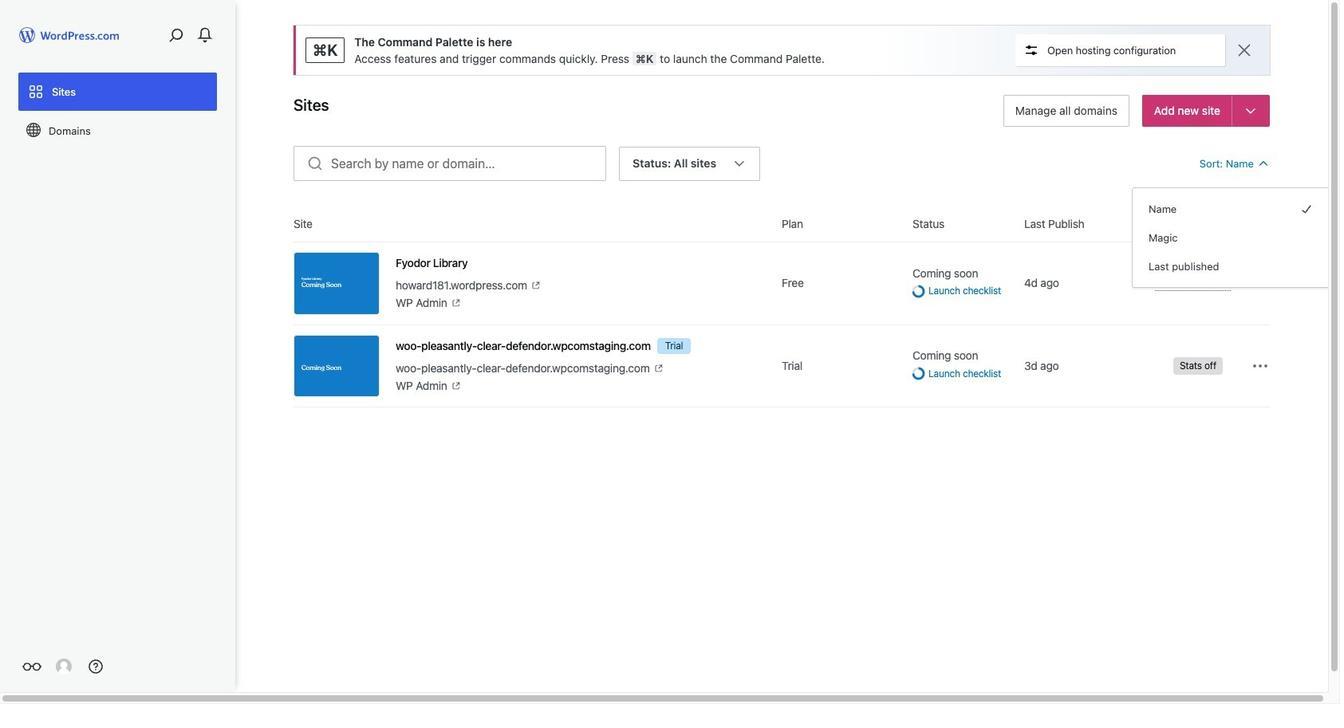 Task type: vqa. For each thing, say whether or not it's contained in the screenshot.
My Profile icon
no



Task type: locate. For each thing, give the bounding box(es) containing it.
highest hourly views 0 image
[[1155, 281, 1231, 291]]

toggle menu image
[[1244, 104, 1258, 118]]

displaying all sites. element
[[633, 148, 716, 179]]

menu
[[1139, 195, 1324, 281]]

dismiss image
[[1235, 41, 1254, 60]]

None search field
[[294, 146, 606, 181]]

Search search field
[[331, 147, 605, 180]]

howard image
[[56, 659, 72, 675]]



Task type: describe. For each thing, give the bounding box(es) containing it.
visit wp admin image
[[450, 298, 462, 309]]

reader image
[[22, 657, 41, 676]]

right image
[[1297, 199, 1316, 219]]

sorting by name. switch sorting mode image
[[1257, 157, 1270, 170]]

visit wp admin image
[[450, 380, 462, 392]]



